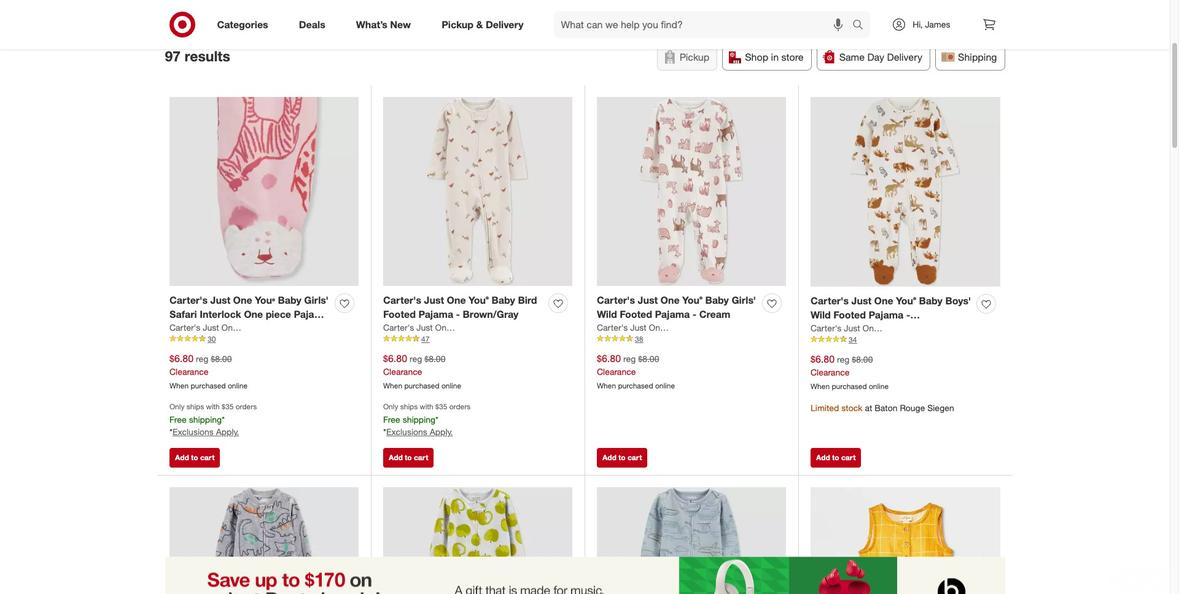 Task type: locate. For each thing, give the bounding box(es) containing it.
wild inside carter's just one you®️ baby boys' wild footed pajama - brown/cream
[[811, 309, 831, 321]]

$8.00 down the 47
[[425, 354, 446, 364]]

you®️ inside carter's just one you®️ baby bird footed pajama - brown/gray
[[469, 294, 489, 306]]

pickup down what can we help you find? suggestions appear below search field
[[680, 51, 709, 63]]

at
[[865, 403, 872, 414]]

filter
[[191, 12, 213, 24]]

boys'
[[945, 295, 971, 307]]

1 horizontal spatial free
[[383, 414, 400, 425]]

1 exclusions from the left
[[173, 427, 214, 438]]

you®️ up cream
[[682, 294, 703, 306]]

0 horizontal spatial pickup
[[442, 18, 474, 30]]

1 add from the left
[[175, 453, 189, 462]]

online down 38 link
[[655, 381, 675, 390]]

1 shipping from the left
[[189, 414, 222, 425]]

$6.80 reg $8.00 clearance when purchased online for carter's just one you®️ baby girls' wild footed pajama - cream
[[597, 352, 675, 390]]

with
[[206, 403, 220, 412], [420, 403, 433, 412]]

1 ships from the left
[[187, 403, 204, 412]]

one inside carter's just one you®️ baby bird footed pajama - brown/gray
[[447, 294, 466, 306]]

only for carter's just one you® baby girls' safari interlock one piece pajama - pink
[[170, 403, 185, 412]]

clearance down the 47
[[383, 366, 422, 377]]

carter's just one you link up '30' at the left of page
[[170, 322, 254, 334]]

cart for carter's just one you®️ baby bird footed pajama - brown/gray
[[414, 453, 428, 462]]

purchased down the 47
[[404, 381, 439, 390]]

2 ships from the left
[[400, 403, 418, 412]]

baby inside carter's just one you® baby girls' safari interlock one piece pajama - pink
[[278, 294, 301, 306]]

1 horizontal spatial delivery
[[887, 51, 922, 63]]

online up limited stock at  baton rouge siegen
[[869, 382, 889, 391]]

apply. for interlock
[[216, 427, 239, 438]]

grouping
[[379, 12, 420, 24]]

$8.00 for carter's just one you®️ baby girls' wild footed pajama - cream
[[638, 354, 659, 364]]

2 exclusions from the left
[[386, 427, 427, 438]]

exclusions
[[173, 427, 214, 438], [386, 427, 427, 438]]

0 horizontal spatial with
[[206, 403, 220, 412]]

clearance up the limited
[[811, 367, 850, 377]]

0 horizontal spatial orders
[[236, 403, 257, 412]]

carter's just one you® baby girls' safari interlock one piece pajama - pink image
[[170, 97, 359, 286], [170, 97, 359, 286]]

carter's just one you for carter's just one you®️ baby bird footed pajama - brown/gray
[[383, 322, 468, 333]]

2 add to cart button from the left
[[383, 448, 434, 468]]

pajama right piece
[[294, 308, 329, 320]]

0 horizontal spatial ships
[[187, 403, 204, 412]]

$6.80 for carter's just one you®️ baby boys' wild footed pajama - brown/cream
[[811, 353, 835, 365]]

$6.80
[[170, 352, 193, 365], [383, 352, 407, 365], [597, 352, 621, 365], [811, 353, 835, 365]]

3 add to cart button from the left
[[597, 448, 648, 468]]

carter's just one you®️ baby boys' dino fleece footed pajama - gray image
[[170, 488, 359, 594], [170, 488, 359, 594]]

free
[[170, 414, 187, 425], [383, 414, 400, 425]]

one inside carter's just one you®️ baby girls' wild footed pajama - cream
[[661, 294, 680, 306]]

clearance for carter's just one you®️ baby boys' wild footed pajama - brown/cream
[[811, 367, 850, 377]]

clearance for carter's just one you® baby girls' safari interlock one piece pajama - pink
[[170, 366, 208, 377]]

carter's just one you® baby girls' safari interlock one piece pajama - pink link
[[170, 294, 330, 335]]

only
[[170, 403, 185, 412], [383, 403, 398, 412]]

you®️
[[469, 294, 489, 306], [682, 294, 703, 306], [896, 295, 916, 307]]

hi, james
[[913, 19, 950, 29]]

1 with from the left
[[206, 403, 220, 412]]

1 horizontal spatial ships
[[400, 403, 418, 412]]

in
[[771, 51, 779, 63]]

carter's inside carter's just one you®️ baby bird footed pajama - brown/gray
[[383, 294, 421, 306]]

1 horizontal spatial you®️
[[682, 294, 703, 306]]

carter's just one you®️ baby girls' wild footed pajama - cream link
[[597, 294, 757, 322]]

1 exclusions apply. button from the left
[[173, 426, 239, 439]]

add to cart for carter's just one you®️ baby bird footed pajama - brown/gray
[[389, 453, 428, 462]]

when
[[170, 381, 189, 390], [383, 381, 402, 390], [597, 381, 616, 390], [811, 382, 830, 391]]

$35 for interlock
[[222, 403, 234, 412]]

add to cart for carter's just one you® baby girls' safari interlock one piece pajama - pink
[[175, 453, 215, 462]]

2 girls' from the left
[[732, 294, 756, 306]]

carter's just one you®️ baby girls' apple footed pajama - green image
[[383, 488, 572, 594], [383, 488, 572, 594]]

girls' for carter's just one you® baby girls' safari interlock one piece pajama - pink
[[304, 294, 328, 306]]

0 horizontal spatial you®️
[[469, 294, 489, 306]]

$6.80 reg $8.00 clearance when purchased online down 34
[[811, 353, 889, 391]]

girls' inside carter's just one you®️ baby girls' wild footed pajama - cream
[[732, 294, 756, 306]]

same day delivery
[[839, 51, 922, 63]]

1 to from the left
[[191, 453, 198, 462]]

- up 34 "link" at the bottom of the page
[[906, 309, 910, 321]]

4 cart from the left
[[841, 453, 856, 462]]

purchased down '30' at the left of page
[[191, 381, 226, 390]]

- up 47 link
[[456, 308, 460, 320]]

$8.00 for carter's just one you® baby girls' safari interlock one piece pajama - pink
[[211, 354, 232, 364]]

1 horizontal spatial girls'
[[732, 294, 756, 306]]

1 add to cart from the left
[[175, 453, 215, 462]]

reg down 38
[[623, 354, 636, 364]]

delivery for same day delivery
[[887, 51, 922, 63]]

when for carter's just one you®️ baby bird footed pajama - brown/gray
[[383, 381, 402, 390]]

2 add from the left
[[389, 453, 403, 462]]

clearance for carter's just one you®️ baby girls' wild footed pajama - cream
[[597, 366, 636, 377]]

online for carter's just one you®️ baby girls' wild footed pajama - cream
[[655, 381, 675, 390]]

you®️ up 34 "link" at the bottom of the page
[[896, 295, 916, 307]]

0 horizontal spatial exclusions
[[173, 427, 214, 438]]

delivery inside button
[[887, 51, 922, 63]]

pickup
[[442, 18, 474, 30], [680, 51, 709, 63]]

3 cart from the left
[[628, 453, 642, 462]]

$6.80 reg $8.00 clearance when purchased online down '30' at the left of page
[[170, 352, 248, 390]]

carter's just one you up 38
[[597, 322, 681, 333]]

baby left boys' on the right of the page
[[919, 295, 943, 307]]

add to cart button
[[170, 448, 220, 468], [383, 448, 434, 468], [597, 448, 648, 468], [811, 448, 861, 468]]

footed
[[383, 308, 416, 320], [620, 308, 652, 320], [833, 309, 866, 321]]

delivery right day
[[887, 51, 922, 63]]

shop in store button
[[722, 44, 812, 71]]

*
[[222, 414, 225, 425], [435, 414, 439, 425], [170, 427, 173, 438], [383, 427, 386, 438]]

when for carter's just one you®️ baby girls' wild footed pajama - cream
[[597, 381, 616, 390]]

2 cart from the left
[[414, 453, 428, 462]]

pickup for pickup
[[680, 51, 709, 63]]

1 add to cart button from the left
[[170, 448, 220, 468]]

just inside carter's just one you®️ baby boys' wild footed pajama - brown/cream
[[852, 295, 872, 307]]

delivery right "&"
[[486, 18, 524, 30]]

1 only ships with $35 orders free shipping * * exclusions apply. from the left
[[170, 403, 257, 438]]

reg down '30' at the left of page
[[196, 354, 208, 364]]

1 vertical spatial pickup
[[680, 51, 709, 63]]

1 only from the left
[[170, 403, 185, 412]]

0 horizontal spatial exclusions apply. button
[[173, 426, 239, 439]]

97
[[165, 47, 181, 64]]

4 add from the left
[[816, 453, 830, 462]]

cart
[[200, 453, 215, 462], [414, 453, 428, 462], [628, 453, 642, 462], [841, 453, 856, 462]]

2 exclusions apply. button from the left
[[386, 426, 453, 439]]

$6.80 reg $8.00 clearance when purchased online for carter's just one you®️ baby bird footed pajama - brown/gray
[[383, 352, 461, 390]]

shipping
[[189, 414, 222, 425], [403, 414, 435, 425]]

carter's inside carter's just one you® baby girls' safari interlock one piece pajama - pink
[[170, 294, 208, 306]]

clearance
[[170, 366, 208, 377], [383, 366, 422, 377], [597, 366, 636, 377], [811, 367, 850, 377]]

34 link
[[811, 334, 1000, 345]]

0 horizontal spatial delivery
[[486, 18, 524, 30]]

2 shipping from the left
[[403, 414, 435, 425]]

carter's just one you up '30' at the left of page
[[170, 322, 254, 333]]

to for carter's just one you®️ baby girls' wild footed pajama - cream
[[619, 453, 626, 462]]

add
[[175, 453, 189, 462], [389, 453, 403, 462], [602, 453, 616, 462], [816, 453, 830, 462]]

reg down the 47
[[410, 354, 422, 364]]

free for carter's just one you®️ baby bird footed pajama - brown/gray
[[383, 414, 400, 425]]

you up the 30 link
[[240, 322, 254, 333]]

baby up cream
[[705, 294, 729, 306]]

1 horizontal spatial pickup
[[680, 51, 709, 63]]

baby inside carter's just one you®️ baby girls' wild footed pajama - cream
[[705, 294, 729, 306]]

1 horizontal spatial $35
[[435, 403, 447, 412]]

1 cart from the left
[[200, 453, 215, 462]]

1 $35 from the left
[[222, 403, 234, 412]]

purchased down 38
[[618, 381, 653, 390]]

$8.00
[[211, 354, 232, 364], [425, 354, 446, 364], [638, 354, 659, 364], [852, 354, 873, 365]]

girls'
[[304, 294, 328, 306], [732, 294, 756, 306]]

you down carter's just one you®️ baby bird footed pajama - brown/gray "link"
[[454, 322, 468, 333]]

reg down 34
[[837, 354, 850, 365]]

filter button
[[165, 4, 222, 31]]

- left pink
[[170, 322, 174, 335]]

- left cream
[[693, 308, 697, 320]]

carter's just one you up 34
[[811, 323, 895, 333]]

just
[[210, 294, 230, 306], [424, 294, 444, 306], [638, 294, 658, 306], [852, 295, 872, 307], [203, 322, 219, 333], [416, 322, 433, 333], [630, 322, 646, 333], [844, 323, 860, 333]]

only ships with $35 orders free shipping * * exclusions apply.
[[170, 403, 257, 438], [383, 403, 471, 438]]

2 $35 from the left
[[435, 403, 447, 412]]

carter's just one you®️ baby bird footed pajama - brown/gray
[[383, 294, 537, 320]]

baby up brown/gray
[[492, 294, 515, 306]]

baby inside carter's just one you®️ baby boys' wild footed pajama - brown/cream
[[919, 295, 943, 307]]

piece
[[266, 308, 291, 320]]

carter's
[[170, 294, 208, 306], [383, 294, 421, 306], [597, 294, 635, 306], [811, 295, 849, 307], [170, 322, 200, 333], [383, 322, 414, 333], [597, 322, 628, 333], [811, 323, 842, 333]]

baby
[[278, 294, 301, 306], [492, 294, 515, 306], [705, 294, 729, 306], [919, 295, 943, 307]]

ships
[[187, 403, 204, 412], [400, 403, 418, 412]]

carter's inside carter's just one you®️ baby boys' wild footed pajama - brown/cream
[[811, 295, 849, 307]]

gender button
[[289, 4, 343, 31]]

pajama up the 47
[[418, 308, 453, 320]]

add for carter's just one you®️ baby boys' wild footed pajama - brown/cream
[[816, 453, 830, 462]]

hi,
[[913, 19, 923, 29]]

carter's just one you for carter's just one you®️ baby girls' wild footed pajama - cream
[[597, 322, 681, 333]]

2 horizontal spatial you®️
[[896, 295, 916, 307]]

you for carter's just one you®️ baby boys' wild footed pajama - brown/cream
[[881, 323, 895, 333]]

categories
[[217, 18, 268, 30]]

0 horizontal spatial girls'
[[304, 294, 328, 306]]

0 horizontal spatial apply.
[[216, 427, 239, 438]]

4 add to cart from the left
[[816, 453, 856, 462]]

apply. for pajama
[[430, 427, 453, 438]]

$35
[[222, 403, 234, 412], [435, 403, 447, 412]]

2 add to cart from the left
[[389, 453, 428, 462]]

3 add from the left
[[602, 453, 616, 462]]

carter's just one you®️ baby girls' wild footed pajama - cream image
[[597, 97, 786, 286], [597, 97, 786, 286]]

$8.00 down '30' at the left of page
[[211, 354, 232, 364]]

what's new link
[[346, 11, 426, 38]]

clearance down 38
[[597, 366, 636, 377]]

0 vertical spatial delivery
[[486, 18, 524, 30]]

2 to from the left
[[405, 453, 412, 462]]

carter's just one you link up 38
[[597, 322, 681, 334]]

pickup left "&"
[[442, 18, 474, 30]]

you®️ inside carter's just one you®️ baby boys' wild footed pajama - brown/cream
[[896, 295, 916, 307]]

fpo/apo button
[[669, 4, 733, 31]]

exclusions apply. button for carter's just one you® baby girls' safari interlock one piece pajama - pink
[[173, 426, 239, 439]]

add for carter's just one you®️ baby girls' wild footed pajama - cream
[[602, 453, 616, 462]]

- inside carter's just one you®️ baby bird footed pajama - brown/gray
[[456, 308, 460, 320]]

0 horizontal spatial shipping
[[189, 414, 222, 425]]

cart for carter's just one you®️ baby girls' wild footed pajama - cream
[[628, 453, 642, 462]]

carter's just one you®️ baby boys' transportation footed pajama - blue image
[[597, 488, 786, 594], [597, 488, 786, 594]]

footed inside carter's just one you®️ baby girls' wild footed pajama - cream
[[620, 308, 652, 320]]

0 horizontal spatial $35
[[222, 403, 234, 412]]

4 to from the left
[[832, 453, 839, 462]]

interlock
[[200, 308, 241, 320]]

1 apply. from the left
[[216, 427, 239, 438]]

1 horizontal spatial only
[[383, 403, 398, 412]]

shipping for carter's just one you®️ baby bird footed pajama - brown/gray
[[403, 414, 435, 425]]

add for carter's just one you®️ baby bird footed pajama - brown/gray
[[389, 453, 403, 462]]

one
[[233, 294, 252, 306], [447, 294, 466, 306], [661, 294, 680, 306], [874, 295, 893, 307], [244, 308, 263, 320], [221, 322, 237, 333], [435, 322, 451, 333], [649, 322, 665, 333], [863, 323, 879, 333]]

delivery
[[486, 18, 524, 30], [887, 51, 922, 63]]

1 horizontal spatial exclusions apply. button
[[386, 426, 453, 439]]

clearance down '30' at the left of page
[[170, 366, 208, 377]]

carter's just one you up the 47
[[383, 322, 468, 333]]

carter's just one you for carter's just one you®️ baby boys' wild footed pajama - brown/cream
[[811, 323, 895, 333]]

just inside carter's just one you®️ baby bird footed pajama - brown/gray
[[424, 294, 444, 306]]

carter's just one you
[[170, 322, 254, 333], [383, 322, 468, 333], [597, 322, 681, 333], [811, 323, 895, 333]]

carter's just one you®️ baby boys' wild footed pajama - brown/cream image
[[811, 97, 1000, 287], [811, 97, 1000, 287]]

girls' inside carter's just one you® baby girls' safari interlock one piece pajama - pink
[[304, 294, 328, 306]]

1 free from the left
[[170, 414, 187, 425]]

baby up piece
[[278, 294, 301, 306]]

brown/gray
[[463, 308, 519, 320]]

1 horizontal spatial with
[[420, 403, 433, 412]]

$6.80 reg $8.00 clearance when purchased online down the 47
[[383, 352, 461, 390]]

with for interlock
[[206, 403, 220, 412]]

3 add to cart from the left
[[602, 453, 642, 462]]

add to cart button for carter's just one you®️ baby boys' wild footed pajama - brown/cream
[[811, 448, 861, 468]]

4 add to cart button from the left
[[811, 448, 861, 468]]

$6.80 reg $8.00 clearance when purchased online down 38
[[597, 352, 675, 390]]

0 horizontal spatial only
[[170, 403, 185, 412]]

pickup inside button
[[680, 51, 709, 63]]

purchased for carter's just one you®️ baby bird footed pajama - brown/gray
[[404, 381, 439, 390]]

free for carter's just one you® baby girls' safari interlock one piece pajama - pink
[[170, 414, 187, 425]]

baby for carter's just one you®️ baby girls' wild footed pajama - cream
[[705, 294, 729, 306]]

38 link
[[597, 334, 786, 345]]

$6.80 reg $8.00 clearance when purchased online
[[170, 352, 248, 390], [383, 352, 461, 390], [597, 352, 675, 390], [811, 353, 889, 391]]

1 horizontal spatial orders
[[449, 403, 471, 412]]

online down 47 link
[[442, 381, 461, 390]]

carter's just one you link up the 47
[[383, 322, 468, 334]]

3 to from the left
[[619, 453, 626, 462]]

wild inside carter's just one you®️ baby girls' wild footed pajama - cream
[[597, 308, 617, 320]]

reg for carter's just one you®️ baby bird footed pajama - brown/gray
[[410, 354, 422, 364]]

1 horizontal spatial exclusions
[[386, 427, 427, 438]]

carter's just one you link up 34
[[811, 322, 895, 334]]

purchased up stock
[[832, 382, 867, 391]]

0 vertical spatial pickup
[[442, 18, 474, 30]]

1 girls' from the left
[[304, 294, 328, 306]]

2 only ships with $35 orders free shipping * * exclusions apply. from the left
[[383, 403, 471, 438]]

you®️ inside carter's just one you®️ baby girls' wild footed pajama - cream
[[682, 294, 703, 306]]

rouge
[[900, 403, 925, 414]]

2 only from the left
[[383, 403, 398, 412]]

baby sun gauze tank henley romper - cat & jack™ yellow image
[[811, 488, 1000, 594], [811, 488, 1000, 594]]

1 horizontal spatial apply.
[[430, 427, 453, 438]]

2 apply. from the left
[[430, 427, 453, 438]]

1 horizontal spatial shipping
[[403, 414, 435, 425]]

deals link
[[288, 11, 341, 38]]

1 horizontal spatial only ships with $35 orders free shipping * * exclusions apply.
[[383, 403, 471, 438]]

color
[[498, 12, 522, 24]]

you®
[[255, 294, 275, 306]]

you for carter's just one you®️ baby girls' wild footed pajama - cream
[[667, 322, 681, 333]]

0 horizontal spatial only ships with $35 orders free shipping * * exclusions apply.
[[170, 403, 257, 438]]

-
[[456, 308, 460, 320], [693, 308, 697, 320], [906, 309, 910, 321], [170, 322, 174, 335]]

wild
[[597, 308, 617, 320], [811, 309, 831, 321]]

you for carter's just one you®️ baby bird footed pajama - brown/gray
[[454, 322, 468, 333]]

purchased
[[191, 381, 226, 390], [404, 381, 439, 390], [618, 381, 653, 390], [832, 382, 867, 391]]

size grouping button
[[348, 4, 431, 31]]

baby inside carter's just one you®️ baby bird footed pajama - brown/gray
[[492, 294, 515, 306]]

0 horizontal spatial free
[[170, 414, 187, 425]]

pickup inside "link"
[[442, 18, 474, 30]]

rating
[[625, 12, 653, 24]]

pajama up 34 "link" at the bottom of the page
[[869, 309, 904, 321]]

what's new
[[356, 18, 411, 30]]

exclusions apply. button
[[173, 426, 239, 439], [386, 426, 453, 439]]

pajama up 38 link
[[655, 308, 690, 320]]

carter's just one you link for carter's just one you®️ baby boys' wild footed pajama - brown/cream
[[811, 322, 895, 334]]

carter's just one you®️ baby bird footed pajama - brown/gray image
[[383, 97, 572, 286], [383, 97, 572, 286]]

1 horizontal spatial footed
[[620, 308, 652, 320]]

carter's just one you link for carter's just one you®️ baby bird footed pajama - brown/gray
[[383, 322, 468, 334]]

1 orders from the left
[[236, 403, 257, 412]]

$8.00 down 38
[[638, 354, 659, 364]]

results
[[185, 47, 230, 64]]

- inside carter's just one you®️ baby girls' wild footed pajama - cream
[[693, 308, 697, 320]]

orders
[[236, 403, 257, 412], [449, 403, 471, 412]]

online down the 30 link
[[228, 381, 248, 390]]

2 free from the left
[[383, 414, 400, 425]]

you up 34 "link" at the bottom of the page
[[881, 323, 895, 333]]

1 horizontal spatial wild
[[811, 309, 831, 321]]

footed inside carter's just one you®️ baby boys' wild footed pajama - brown/cream
[[833, 309, 866, 321]]

$8.00 down 34
[[852, 354, 873, 365]]

2 horizontal spatial footed
[[833, 309, 866, 321]]

pajama
[[294, 308, 329, 320], [418, 308, 453, 320], [655, 308, 690, 320], [869, 309, 904, 321]]

2 with from the left
[[420, 403, 433, 412]]

2 orders from the left
[[449, 403, 471, 412]]

add to cart for carter's just one you®️ baby girls' wild footed pajama - cream
[[602, 453, 642, 462]]

you down carter's just one you®️ baby girls' wild footed pajama - cream link
[[667, 322, 681, 333]]

you®️ up brown/gray
[[469, 294, 489, 306]]

carter's just one you®️ baby boys' wild footed pajama - brown/cream link
[[811, 294, 972, 335]]

to for carter's just one you®️ baby bird footed pajama - brown/gray
[[405, 453, 412, 462]]

0 horizontal spatial wild
[[597, 308, 617, 320]]

1 vertical spatial delivery
[[887, 51, 922, 63]]

delivery inside "link"
[[486, 18, 524, 30]]

footed inside carter's just one you®️ baby bird footed pajama - brown/gray
[[383, 308, 416, 320]]

$6.80 reg $8.00 clearance when purchased online for carter's just one you®️ baby boys' wild footed pajama - brown/cream
[[811, 353, 889, 391]]

0 horizontal spatial footed
[[383, 308, 416, 320]]



Task type: describe. For each thing, give the bounding box(es) containing it.
delivery for pickup & delivery
[[486, 18, 524, 30]]

$35 for pajama
[[435, 403, 447, 412]]

ships for carter's just one you®️ baby bird footed pajama - brown/gray
[[400, 403, 418, 412]]

size
[[358, 12, 377, 24]]

sort button
[[227, 4, 284, 31]]

pajama inside carter's just one you®️ baby bird footed pajama - brown/gray
[[418, 308, 453, 320]]

price button
[[537, 4, 581, 31]]

pajama inside carter's just one you®️ baby girls' wild footed pajama - cream
[[655, 308, 690, 320]]

34
[[849, 335, 857, 344]]

add to cart button for carter's just one you®️ baby bird footed pajama - brown/gray
[[383, 448, 434, 468]]

wild for carter's just one you®️ baby girls' wild footed pajama - cream
[[597, 308, 617, 320]]

carter's just one you for carter's just one you® baby girls' safari interlock one piece pajama - pink
[[170, 322, 254, 333]]

orders for one
[[236, 403, 257, 412]]

shipping for carter's just one you® baby girls' safari interlock one piece pajama - pink
[[189, 414, 222, 425]]

just inside carter's just one you®️ baby girls' wild footed pajama - cream
[[638, 294, 658, 306]]

limited
[[811, 403, 839, 414]]

categories link
[[207, 11, 284, 38]]

online for carter's just one you®️ baby boys' wild footed pajama - brown/cream
[[869, 382, 889, 391]]

fpo/apo
[[679, 12, 722, 24]]

one inside carter's just one you®️ baby boys' wild footed pajama - brown/cream
[[874, 295, 893, 307]]

guest rating
[[596, 12, 653, 24]]

brand button
[[436, 4, 483, 31]]

deals
[[299, 18, 325, 30]]

purchased for carter's just one you®️ baby girls' wild footed pajama - cream
[[618, 381, 653, 390]]

new
[[390, 18, 411, 30]]

reg for carter's just one you®️ baby boys' wild footed pajama - brown/cream
[[837, 354, 850, 365]]

girls' for carter's just one you®️ baby girls' wild footed pajama - cream
[[732, 294, 756, 306]]

$6.80 reg $8.00 clearance when purchased online for carter's just one you® baby girls' safari interlock one piece pajama - pink
[[170, 352, 248, 390]]

carter's just one you® baby girls' safari interlock one piece pajama - pink
[[170, 294, 329, 335]]

what's
[[356, 18, 387, 30]]

pickup & delivery link
[[431, 11, 539, 38]]

just inside carter's just one you® baby girls' safari interlock one piece pajama - pink
[[210, 294, 230, 306]]

shipping
[[958, 51, 997, 63]]

with for pajama
[[420, 403, 433, 412]]

carter's just one you link for carter's just one you® baby girls' safari interlock one piece pajama - pink
[[170, 322, 254, 334]]

add to cart for carter's just one you®️ baby boys' wild footed pajama - brown/cream
[[816, 453, 856, 462]]

30 link
[[170, 334, 359, 345]]

$6.80 for carter's just one you® baby girls' safari interlock one piece pajama - pink
[[170, 352, 193, 365]]

30
[[208, 334, 216, 344]]

clearance for carter's just one you®️ baby bird footed pajama - brown/gray
[[383, 366, 422, 377]]

when for carter's just one you®️ baby boys' wild footed pajama - brown/cream
[[811, 382, 830, 391]]

siegen
[[927, 403, 954, 414]]

baby for carter's just one you® baby girls' safari interlock one piece pajama - pink
[[278, 294, 301, 306]]

search
[[847, 19, 877, 32]]

guest
[[596, 12, 622, 24]]

orders for -
[[449, 403, 471, 412]]

$8.00 for carter's just one you®️ baby boys' wild footed pajama - brown/cream
[[852, 354, 873, 365]]

$8.00 for carter's just one you®️ baby bird footed pajama - brown/gray
[[425, 354, 446, 364]]

wild for carter's just one you®️ baby boys' wild footed pajama - brown/cream
[[811, 309, 831, 321]]

&
[[476, 18, 483, 30]]

advertisement region
[[0, 560, 1170, 594]]

carter's just one you®️ baby girls' wild footed pajama - cream
[[597, 294, 756, 320]]

online for carter's just one you® baby girls' safari interlock one piece pajama - pink
[[228, 381, 248, 390]]

you®️ for bird
[[469, 294, 489, 306]]

search button
[[847, 11, 877, 41]]

price
[[548, 12, 570, 24]]

add to cart button for carter's just one you® baby girls' safari interlock one piece pajama - pink
[[170, 448, 220, 468]]

safari
[[170, 308, 197, 320]]

pickup button
[[657, 44, 717, 71]]

add for carter's just one you® baby girls' safari interlock one piece pajama - pink
[[175, 453, 189, 462]]

pickup for pickup & delivery
[[442, 18, 474, 30]]

store
[[782, 51, 804, 63]]

shipping button
[[935, 44, 1005, 71]]

carter's just one you®️ baby boys' wild footed pajama - brown/cream
[[811, 295, 971, 335]]

97 results
[[165, 47, 230, 64]]

same
[[839, 51, 865, 63]]

exclusions for carter's just one you®️ baby bird footed pajama - brown/gray
[[386, 427, 427, 438]]

to for carter's just one you®️ baby boys' wild footed pajama - brown/cream
[[832, 453, 839, 462]]

only ships with $35 orders free shipping * * exclusions apply. for interlock
[[170, 403, 257, 438]]

shop in store
[[745, 51, 804, 63]]

reg for carter's just one you® baby girls' safari interlock one piece pajama - pink
[[196, 354, 208, 364]]

$6.80 for carter's just one you®️ baby bird footed pajama - brown/gray
[[383, 352, 407, 365]]

james
[[925, 19, 950, 29]]

cart for carter's just one you® baby girls' safari interlock one piece pajama - pink
[[200, 453, 215, 462]]

shop
[[745, 51, 768, 63]]

you®️ for girls'
[[682, 294, 703, 306]]

- inside carter's just one you®️ baby boys' wild footed pajama - brown/cream
[[906, 309, 910, 321]]

cream
[[699, 308, 731, 320]]

exclusions for carter's just one you® baby girls' safari interlock one piece pajama - pink
[[173, 427, 214, 438]]

you for carter's just one you® baby girls' safari interlock one piece pajama - pink
[[240, 322, 254, 333]]

38
[[635, 334, 643, 344]]

- inside carter's just one you® baby girls' safari interlock one piece pajama - pink
[[170, 322, 174, 335]]

reg for carter's just one you®️ baby girls' wild footed pajama - cream
[[623, 354, 636, 364]]

pickup & delivery
[[442, 18, 524, 30]]

only ships with $35 orders free shipping * * exclusions apply. for pajama
[[383, 403, 471, 438]]

sort
[[255, 12, 274, 24]]

day
[[867, 51, 884, 63]]

brown/cream
[[811, 323, 876, 335]]

bird
[[518, 294, 537, 306]]

color button
[[488, 4, 532, 31]]

gender
[[299, 12, 332, 24]]

when for carter's just one you® baby girls' safari interlock one piece pajama - pink
[[170, 381, 189, 390]]

What can we help you find? suggestions appear below search field
[[554, 11, 856, 38]]

exclusions apply. button for carter's just one you®️ baby bird footed pajama - brown/gray
[[386, 426, 453, 439]]

$6.80 for carter's just one you®️ baby girls' wild footed pajama - cream
[[597, 352, 621, 365]]

47 link
[[383, 334, 572, 345]]

guest rating button
[[586, 4, 664, 31]]

baton
[[875, 403, 898, 414]]

add to cart button for carter's just one you®️ baby girls' wild footed pajama - cream
[[597, 448, 648, 468]]

pajama inside carter's just one you®️ baby boys' wild footed pajama - brown/cream
[[869, 309, 904, 321]]

ships for carter's just one you® baby girls' safari interlock one piece pajama - pink
[[187, 403, 204, 412]]

purchased for carter's just one you® baby girls' safari interlock one piece pajama - pink
[[191, 381, 226, 390]]

footed for carter's just one you®️ baby girls' wild footed pajama - cream
[[620, 308, 652, 320]]

footed for carter's just one you®️ baby boys' wild footed pajama - brown/cream
[[833, 309, 866, 321]]

baby for carter's just one you®️ baby bird footed pajama - brown/gray
[[492, 294, 515, 306]]

baby for carter's just one you®️ baby boys' wild footed pajama - brown/cream
[[919, 295, 943, 307]]

carter's just one you link for carter's just one you®️ baby girls' wild footed pajama - cream
[[597, 322, 681, 334]]

carter's just one you®️ baby bird footed pajama - brown/gray link
[[383, 294, 544, 322]]

47
[[421, 334, 430, 344]]

to for carter's just one you® baby girls' safari interlock one piece pajama - pink
[[191, 453, 198, 462]]

online for carter's just one you®️ baby bird footed pajama - brown/gray
[[442, 381, 461, 390]]

pink
[[176, 322, 197, 335]]

pajama inside carter's just one you® baby girls' safari interlock one piece pajama - pink
[[294, 308, 329, 320]]

stock
[[842, 403, 863, 414]]

size grouping
[[358, 12, 420, 24]]

only for carter's just one you®️ baby bird footed pajama - brown/gray
[[383, 403, 398, 412]]

carter's inside carter's just one you®️ baby girls' wild footed pajama - cream
[[597, 294, 635, 306]]

brand
[[446, 12, 472, 24]]

cart for carter's just one you®️ baby boys' wild footed pajama - brown/cream
[[841, 453, 856, 462]]

same day delivery button
[[817, 44, 930, 71]]

limited stock at  baton rouge siegen
[[811, 403, 954, 414]]

purchased for carter's just one you®️ baby boys' wild footed pajama - brown/cream
[[832, 382, 867, 391]]

you®️ for boys'
[[896, 295, 916, 307]]



Task type: vqa. For each thing, say whether or not it's contained in the screenshot.
Carter's for Carter's Just One You®️ Baby Boys' Wild Footed Pajama - Brown/Cream's carter's just one you link
yes



